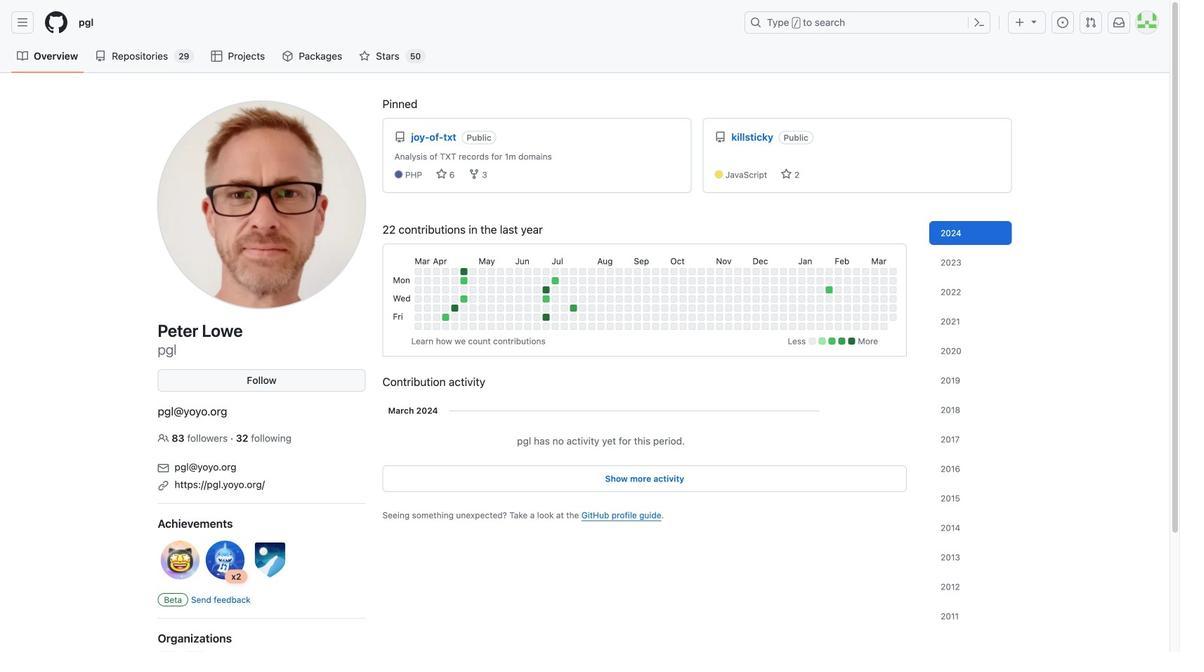Task type: vqa. For each thing, say whether or not it's contained in the screenshot.
View pgl's full-sized avatar
yes



Task type: describe. For each thing, give the bounding box(es) containing it.
notifications image
[[1114, 17, 1125, 28]]

command palette image
[[974, 17, 985, 28]]

feature release label: beta element
[[158, 594, 188, 607]]

2 stars image from the left
[[781, 169, 793, 180]]

link image
[[158, 481, 169, 492]]

Follow pgl submit
[[158, 370, 366, 392]]

1 stars image from the left
[[436, 169, 447, 180]]

plus image
[[1015, 17, 1026, 28]]

star image
[[359, 51, 371, 62]]

achievement: pull shark image
[[203, 538, 248, 583]]

view pgl's full-sized avatar image
[[158, 101, 366, 309]]

achievement: starstruck image
[[158, 538, 203, 583]]

book image
[[17, 51, 28, 62]]

issue opened image
[[1058, 17, 1069, 28]]

git pull request image
[[1086, 17, 1097, 28]]



Task type: locate. For each thing, give the bounding box(es) containing it.
0 horizontal spatial repo image
[[95, 51, 106, 62]]

0 horizontal spatial stars image
[[436, 169, 447, 180]]

repo image
[[95, 51, 106, 62], [395, 132, 406, 143], [715, 132, 726, 143]]

stars image
[[436, 169, 447, 180], [781, 169, 793, 180]]

1 horizontal spatial stars image
[[781, 169, 793, 180]]

email: pgl@yoyo.org element
[[158, 458, 366, 475]]

achievement: arctic code vault contributor image
[[248, 538, 293, 583]]

package image
[[282, 51, 293, 62]]

homepage image
[[45, 11, 67, 34]]

triangle down image
[[1029, 16, 1040, 27]]

cell
[[415, 268, 422, 276], [424, 268, 431, 276], [433, 268, 440, 276], [442, 268, 449, 276], [451, 268, 458, 276], [461, 268, 468, 276], [470, 268, 477, 276], [479, 268, 486, 276], [488, 268, 495, 276], [497, 268, 504, 276], [506, 268, 513, 276], [515, 268, 522, 276], [525, 268, 532, 276], [534, 268, 541, 276], [543, 268, 550, 276], [552, 268, 559, 276], [561, 268, 568, 276], [570, 268, 577, 276], [579, 268, 586, 276], [589, 268, 596, 276], [598, 268, 605, 276], [607, 268, 614, 276], [616, 268, 623, 276], [625, 268, 632, 276], [634, 268, 641, 276], [643, 268, 650, 276], [652, 268, 660, 276], [662, 268, 669, 276], [671, 268, 678, 276], [680, 268, 687, 276], [689, 268, 696, 276], [698, 268, 705, 276], [707, 268, 714, 276], [716, 268, 723, 276], [726, 268, 733, 276], [735, 268, 742, 276], [744, 268, 751, 276], [753, 268, 760, 276], [762, 268, 769, 276], [771, 268, 778, 276], [780, 268, 787, 276], [790, 268, 797, 276], [799, 268, 806, 276], [808, 268, 815, 276], [817, 268, 824, 276], [826, 268, 833, 276], [835, 268, 842, 276], [844, 268, 851, 276], [854, 268, 861, 276], [863, 268, 870, 276], [872, 268, 879, 276], [881, 268, 888, 276], [890, 268, 897, 276], [415, 278, 422, 285], [424, 278, 431, 285], [433, 278, 440, 285], [442, 278, 449, 285], [451, 278, 458, 285], [461, 278, 468, 285], [470, 278, 477, 285], [479, 278, 486, 285], [488, 278, 495, 285], [497, 278, 504, 285], [506, 278, 513, 285], [515, 278, 522, 285], [525, 278, 532, 285], [534, 278, 541, 285], [543, 278, 550, 285], [552, 278, 559, 285], [561, 278, 568, 285], [570, 278, 577, 285], [579, 278, 586, 285], [589, 278, 596, 285], [598, 278, 605, 285], [607, 278, 614, 285], [616, 278, 623, 285], [625, 278, 632, 285], [634, 278, 641, 285], [643, 278, 650, 285], [652, 278, 660, 285], [662, 278, 669, 285], [671, 278, 678, 285], [680, 278, 687, 285], [689, 278, 696, 285], [698, 278, 705, 285], [707, 278, 714, 285], [716, 278, 723, 285], [726, 278, 733, 285], [735, 278, 742, 285], [744, 278, 751, 285], [753, 278, 760, 285], [762, 278, 769, 285], [771, 278, 778, 285], [780, 278, 787, 285], [790, 278, 797, 285], [799, 278, 806, 285], [808, 278, 815, 285], [817, 278, 824, 285], [826, 278, 833, 285], [835, 278, 842, 285], [844, 278, 851, 285], [854, 278, 861, 285], [863, 278, 870, 285], [872, 278, 879, 285], [881, 278, 888, 285], [890, 278, 897, 285], [415, 287, 422, 294], [424, 287, 431, 294], [433, 287, 440, 294], [442, 287, 449, 294], [451, 287, 458, 294], [461, 287, 468, 294], [470, 287, 477, 294], [479, 287, 486, 294], [488, 287, 495, 294], [497, 287, 504, 294], [506, 287, 513, 294], [515, 287, 522, 294], [525, 287, 532, 294], [534, 287, 541, 294], [543, 287, 550, 294], [552, 287, 559, 294], [561, 287, 568, 294], [570, 287, 577, 294], [579, 287, 586, 294], [589, 287, 596, 294], [598, 287, 605, 294], [607, 287, 614, 294], [616, 287, 623, 294], [625, 287, 632, 294], [634, 287, 641, 294], [643, 287, 650, 294], [652, 287, 660, 294], [662, 287, 669, 294], [671, 287, 678, 294], [680, 287, 687, 294], [689, 287, 696, 294], [698, 287, 705, 294], [707, 287, 714, 294], [716, 287, 723, 294], [726, 287, 733, 294], [735, 287, 742, 294], [744, 287, 751, 294], [753, 287, 760, 294], [762, 287, 769, 294], [771, 287, 778, 294], [780, 287, 787, 294], [790, 287, 797, 294], [799, 287, 806, 294], [808, 287, 815, 294], [817, 287, 824, 294], [826, 287, 833, 294], [835, 287, 842, 294], [844, 287, 851, 294], [854, 287, 861, 294], [863, 287, 870, 294], [872, 287, 879, 294], [881, 287, 888, 294], [890, 287, 897, 294], [415, 296, 422, 303], [424, 296, 431, 303], [433, 296, 440, 303], [442, 296, 449, 303], [451, 296, 458, 303], [461, 296, 468, 303], [470, 296, 477, 303], [479, 296, 486, 303], [488, 296, 495, 303], [497, 296, 504, 303], [506, 296, 513, 303], [515, 296, 522, 303], [525, 296, 532, 303], [534, 296, 541, 303], [543, 296, 550, 303], [552, 296, 559, 303], [561, 296, 568, 303], [570, 296, 577, 303], [579, 296, 586, 303], [589, 296, 596, 303], [598, 296, 605, 303], [607, 296, 614, 303], [616, 296, 623, 303], [625, 296, 632, 303], [634, 296, 641, 303], [643, 296, 650, 303], [652, 296, 660, 303], [662, 296, 669, 303], [671, 296, 678, 303], [680, 296, 687, 303], [689, 296, 696, 303], [698, 296, 705, 303], [707, 296, 714, 303], [716, 296, 723, 303], [726, 296, 733, 303], [735, 296, 742, 303], [744, 296, 751, 303], [753, 296, 760, 303], [762, 296, 769, 303], [771, 296, 778, 303], [780, 296, 787, 303], [790, 296, 797, 303], [799, 296, 806, 303], [808, 296, 815, 303], [817, 296, 824, 303], [826, 296, 833, 303], [835, 296, 842, 303], [844, 296, 851, 303], [854, 296, 861, 303], [863, 296, 870, 303], [872, 296, 879, 303], [881, 296, 888, 303], [890, 296, 897, 303], [415, 305, 422, 312], [424, 305, 431, 312], [433, 305, 440, 312], [442, 305, 449, 312], [451, 305, 458, 312], [461, 305, 468, 312], [470, 305, 477, 312], [479, 305, 486, 312], [488, 305, 495, 312], [497, 305, 504, 312], [506, 305, 513, 312], [515, 305, 522, 312], [525, 305, 532, 312], [534, 305, 541, 312], [543, 305, 550, 312], [552, 305, 559, 312], [561, 305, 568, 312], [570, 305, 577, 312], [579, 305, 586, 312], [589, 305, 596, 312], [598, 305, 605, 312], [607, 305, 614, 312], [616, 305, 623, 312], [625, 305, 632, 312], [634, 305, 641, 312], [643, 305, 650, 312], [652, 305, 660, 312], [662, 305, 669, 312], [671, 305, 678, 312], [680, 305, 687, 312], [689, 305, 696, 312], [698, 305, 705, 312], [707, 305, 714, 312], [716, 305, 723, 312], [726, 305, 733, 312], [735, 305, 742, 312], [744, 305, 751, 312], [753, 305, 760, 312], [762, 305, 769, 312], [771, 305, 778, 312], [780, 305, 787, 312], [790, 305, 797, 312], [799, 305, 806, 312], [808, 305, 815, 312], [817, 305, 824, 312], [826, 305, 833, 312], [835, 305, 842, 312], [844, 305, 851, 312], [854, 305, 861, 312], [863, 305, 870, 312], [872, 305, 879, 312], [881, 305, 888, 312], [890, 305, 897, 312], [415, 314, 422, 321], [424, 314, 431, 321], [433, 314, 440, 321], [442, 314, 449, 321], [451, 314, 458, 321], [461, 314, 468, 321], [470, 314, 477, 321], [479, 314, 486, 321], [488, 314, 495, 321], [497, 314, 504, 321], [506, 314, 513, 321], [515, 314, 522, 321], [525, 314, 532, 321], [534, 314, 541, 321], [543, 314, 550, 321], [552, 314, 559, 321], [561, 314, 568, 321], [570, 314, 577, 321], [579, 314, 586, 321], [589, 314, 596, 321], [598, 314, 605, 321], [607, 314, 614, 321], [616, 314, 623, 321], [625, 314, 632, 321], [634, 314, 641, 321], [643, 314, 650, 321], [652, 314, 660, 321], [662, 314, 669, 321], [671, 314, 678, 321], [680, 314, 687, 321], [689, 314, 696, 321], [698, 314, 705, 321], [707, 314, 714, 321], [716, 314, 723, 321], [726, 314, 733, 321], [735, 314, 742, 321], [744, 314, 751, 321], [753, 314, 760, 321], [762, 314, 769, 321], [771, 314, 778, 321], [780, 314, 787, 321], [790, 314, 797, 321], [799, 314, 806, 321], [808, 314, 815, 321], [817, 314, 824, 321], [826, 314, 833, 321], [835, 314, 842, 321], [844, 314, 851, 321], [854, 314, 861, 321], [863, 314, 870, 321], [872, 314, 879, 321], [881, 314, 888, 321], [890, 314, 897, 321], [415, 323, 422, 330], [424, 323, 431, 330], [433, 323, 440, 330], [442, 323, 449, 330], [451, 323, 458, 330], [461, 323, 468, 330], [470, 323, 477, 330], [479, 323, 486, 330], [488, 323, 495, 330], [497, 323, 504, 330], [506, 323, 513, 330], [515, 323, 522, 330], [525, 323, 532, 330], [534, 323, 541, 330], [543, 323, 550, 330], [552, 323, 559, 330], [561, 323, 568, 330], [570, 323, 577, 330], [579, 323, 586, 330], [589, 323, 596, 330], [598, 323, 605, 330], [607, 323, 614, 330], [616, 323, 623, 330], [625, 323, 632, 330], [634, 323, 641, 330], [643, 323, 650, 330], [652, 323, 660, 330], [662, 323, 669, 330], [671, 323, 678, 330], [680, 323, 687, 330], [689, 323, 696, 330], [698, 323, 705, 330], [707, 323, 714, 330], [716, 323, 723, 330], [726, 323, 733, 330], [735, 323, 742, 330], [744, 323, 751, 330], [753, 323, 760, 330], [762, 323, 769, 330], [771, 323, 778, 330], [780, 323, 787, 330], [790, 323, 797, 330], [799, 323, 806, 330], [808, 323, 815, 330], [817, 323, 824, 330], [826, 323, 833, 330], [835, 323, 842, 330], [844, 323, 851, 330], [854, 323, 861, 330], [863, 323, 870, 330], [872, 323, 879, 330], [881, 323, 888, 330]]

forks image
[[469, 169, 480, 180]]

1 horizontal spatial repo image
[[395, 132, 406, 143]]

grid
[[391, 253, 899, 332]]

table image
[[211, 51, 222, 62]]

email: pgl@yoyo.org image
[[158, 463, 169, 474]]

people image
[[158, 433, 169, 445]]

2 horizontal spatial repo image
[[715, 132, 726, 143]]



